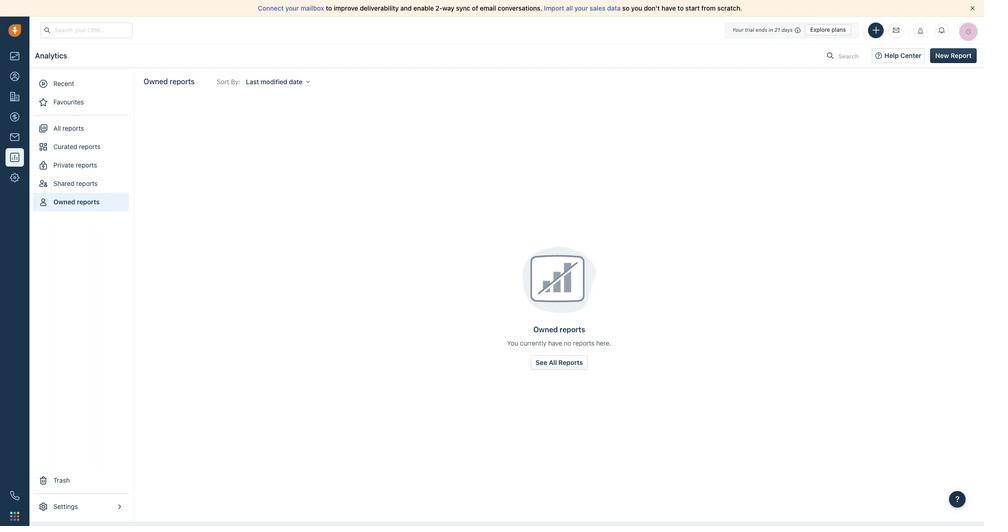 Task type: describe. For each thing, give the bounding box(es) containing it.
phone element
[[6, 487, 24, 505]]

connect
[[258, 4, 284, 12]]

data
[[607, 4, 621, 12]]

all
[[566, 4, 573, 12]]

ends
[[756, 27, 768, 33]]

so
[[623, 4, 630, 12]]

trial
[[745, 27, 755, 33]]

of
[[472, 4, 478, 12]]

have
[[662, 4, 676, 12]]

enable
[[414, 4, 434, 12]]

deliverability
[[360, 4, 399, 12]]

don't
[[644, 4, 660, 12]]

2 to from the left
[[678, 4, 684, 12]]

what's new image
[[918, 27, 924, 34]]

from
[[702, 4, 716, 12]]

1 to from the left
[[326, 4, 332, 12]]

explore
[[811, 26, 831, 33]]

Search your CRM... text field
[[41, 22, 133, 38]]

2 your from the left
[[575, 4, 588, 12]]

plans
[[832, 26, 846, 33]]

sync
[[456, 4, 471, 12]]

you
[[632, 4, 643, 12]]



Task type: locate. For each thing, give the bounding box(es) containing it.
and
[[401, 4, 412, 12]]

your
[[733, 27, 744, 33]]

explore plans
[[811, 26, 846, 33]]

to left start
[[678, 4, 684, 12]]

1 horizontal spatial to
[[678, 4, 684, 12]]

in
[[769, 27, 774, 33]]

conversations.
[[498, 4, 543, 12]]

to right mailbox
[[326, 4, 332, 12]]

1 your from the left
[[286, 4, 299, 12]]

your trial ends in 21 days
[[733, 27, 793, 33]]

0 horizontal spatial your
[[286, 4, 299, 12]]

connect your mailbox to improve deliverability and enable 2-way sync of email conversations. import all your sales data so you don't have to start from scratch.
[[258, 4, 743, 12]]

import all your sales data link
[[544, 4, 623, 12]]

mailbox
[[301, 4, 324, 12]]

your
[[286, 4, 299, 12], [575, 4, 588, 12]]

your right all
[[575, 4, 588, 12]]

21
[[775, 27, 780, 33]]

close image
[[971, 6, 975, 11]]

2-
[[436, 4, 443, 12]]

import
[[544, 4, 565, 12]]

freshworks switcher image
[[10, 512, 19, 521]]

email
[[480, 4, 496, 12]]

0 horizontal spatial to
[[326, 4, 332, 12]]

phone image
[[10, 491, 19, 501]]

your left mailbox
[[286, 4, 299, 12]]

explore plans link
[[806, 24, 852, 35]]

scratch.
[[718, 4, 743, 12]]

start
[[686, 4, 700, 12]]

sales
[[590, 4, 606, 12]]

send email image
[[893, 26, 900, 34]]

way
[[443, 4, 455, 12]]

improve
[[334, 4, 358, 12]]

1 horizontal spatial your
[[575, 4, 588, 12]]

connect your mailbox link
[[258, 4, 326, 12]]

days
[[782, 27, 793, 33]]

to
[[326, 4, 332, 12], [678, 4, 684, 12]]



